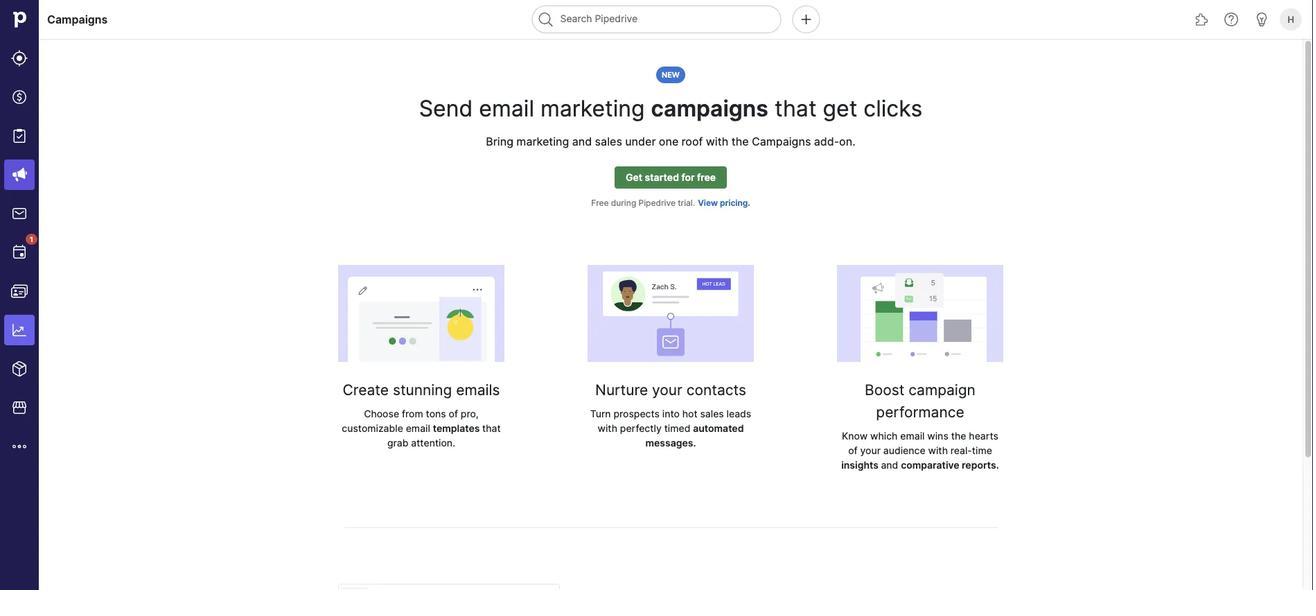 Task type: describe. For each thing, give the bounding box(es) containing it.
color undefined image
[[11, 244, 28, 261]]

boost campaign performance
[[865, 381, 976, 421]]

insights image
[[11, 322, 28, 338]]

grab
[[388, 437, 409, 449]]

know
[[842, 430, 868, 442]]

projects image
[[11, 128, 28, 144]]

view
[[698, 198, 718, 208]]

roof
[[682, 135, 703, 148]]

comparative
[[901, 459, 960, 471]]

insights
[[842, 459, 879, 471]]

automated
[[693, 422, 744, 434]]

on.
[[840, 135, 856, 148]]

messages.
[[646, 437, 696, 449]]

free
[[697, 172, 716, 183]]

trial.
[[678, 198, 696, 208]]

email inside know which email wins the hearts of your audience with real-time insights and comparative reports.
[[901, 430, 925, 442]]

which
[[871, 430, 898, 442]]

1
[[30, 235, 33, 243]]

0 horizontal spatial the
[[732, 135, 749, 148]]

marketplace image
[[11, 399, 28, 416]]

quick add image
[[798, 11, 815, 28]]

campaigns image
[[11, 166, 28, 183]]

started
[[645, 172, 679, 183]]

free
[[592, 198, 609, 208]]

during
[[611, 198, 637, 208]]

timed
[[665, 422, 691, 434]]

animation image for stunning
[[338, 265, 505, 362]]

1 link
[[4, 234, 37, 268]]

turn
[[591, 408, 611, 419]]

get started for free button
[[615, 166, 727, 189]]

animation image for campaign
[[838, 265, 1004, 362]]

1 vertical spatial marketing
[[517, 135, 569, 148]]

1 horizontal spatial campaigns
[[752, 135, 811, 148]]

h
[[1288, 14, 1295, 25]]

audience
[[884, 444, 926, 456]]

get
[[626, 172, 643, 183]]

0 vertical spatial sales
[[595, 135, 623, 148]]

customizable
[[342, 422, 403, 434]]

0 vertical spatial and
[[573, 135, 592, 148]]

perfectly
[[620, 422, 662, 434]]

bring marketing and sales under one roof with the campaigns add-on.
[[486, 135, 856, 148]]

pricing.
[[720, 198, 751, 208]]

sales inside turn prospects into hot sales leads with perfectly timed
[[701, 408, 724, 419]]

0 horizontal spatial campaigns
[[47, 12, 108, 26]]

create stunning emails
[[343, 381, 500, 398]]

leads
[[727, 408, 752, 419]]

sales inbox image
[[11, 205, 28, 222]]

Search Pipedrive field
[[532, 6, 782, 33]]

reports.
[[962, 459, 1000, 471]]

attention.
[[411, 437, 456, 449]]

quick help image
[[1224, 11, 1240, 28]]

with inside know which email wins the hearts of your audience with real-time insights and comparative reports.
[[929, 444, 948, 456]]

boost
[[865, 381, 905, 398]]

performance
[[877, 403, 965, 421]]



Task type: vqa. For each thing, say whether or not it's contained in the screenshot.
"animation" image corresponding to stunning
yes



Task type: locate. For each thing, give the bounding box(es) containing it.
1 vertical spatial with
[[598, 422, 618, 434]]

nurture your contacts
[[596, 381, 747, 398]]

automated messages.
[[646, 422, 744, 449]]

with down 'wins' on the bottom right of page
[[929, 444, 948, 456]]

of up templates
[[449, 408, 458, 419]]

new
[[662, 70, 680, 79]]

of inside know which email wins the hearts of your audience with real-time insights and comparative reports.
[[849, 444, 858, 456]]

products image
[[11, 361, 28, 377]]

0 vertical spatial the
[[732, 135, 749, 148]]

the
[[732, 135, 749, 148], [952, 430, 967, 442]]

create
[[343, 381, 389, 398]]

1 horizontal spatial with
[[706, 135, 729, 148]]

animation image
[[338, 265, 505, 362], [588, 265, 754, 362], [838, 265, 1004, 362]]

that inside that grab attention.
[[483, 422, 501, 434]]

1 horizontal spatial animation image
[[588, 265, 754, 362]]

0 vertical spatial that
[[775, 95, 817, 121]]

campaign
[[909, 381, 976, 398]]

contacts
[[687, 381, 747, 398]]

sales
[[595, 135, 623, 148], [701, 408, 724, 419]]

leads image
[[11, 50, 28, 67]]

bring
[[486, 135, 514, 148]]

2 horizontal spatial animation image
[[838, 265, 1004, 362]]

get
[[823, 95, 858, 121]]

0 horizontal spatial that
[[483, 422, 501, 434]]

your inside know which email wins the hearts of your audience with real-time insights and comparative reports.
[[861, 444, 881, 456]]

templates
[[433, 422, 483, 434]]

get started for free
[[626, 172, 716, 183]]

into
[[663, 408, 680, 419]]

nurture
[[596, 381, 648, 398]]

0 horizontal spatial sales
[[595, 135, 623, 148]]

deals image
[[11, 89, 28, 105]]

0 horizontal spatial email
[[406, 422, 430, 434]]

free during pipedrive trial. view pricing.
[[592, 198, 751, 208]]

view pricing. link
[[698, 197, 751, 209]]

wins
[[928, 430, 949, 442]]

home image
[[9, 9, 30, 30]]

1 vertical spatial campaigns
[[752, 135, 811, 148]]

one
[[659, 135, 679, 148]]

and down audience
[[882, 459, 899, 471]]

contacts image
[[11, 283, 28, 300]]

your
[[652, 381, 683, 398], [861, 444, 881, 456]]

that down emails
[[483, 422, 501, 434]]

1 vertical spatial the
[[952, 430, 967, 442]]

and left under at top left
[[573, 135, 592, 148]]

pipedrive
[[639, 198, 676, 208]]

1 horizontal spatial of
[[849, 444, 858, 456]]

email inside choose from tons of pro, customizable email
[[406, 422, 430, 434]]

your up insights
[[861, 444, 881, 456]]

emails
[[456, 381, 500, 398]]

and
[[573, 135, 592, 148], [882, 459, 899, 471]]

with down turn
[[598, 422, 618, 434]]

the up "real-"
[[952, 430, 967, 442]]

0 vertical spatial with
[[706, 135, 729, 148]]

time
[[973, 444, 993, 456]]

1 vertical spatial your
[[861, 444, 881, 456]]

that grab attention.
[[388, 422, 501, 449]]

email up audience
[[901, 430, 925, 442]]

send email marketing campaigns that get clicks
[[419, 95, 923, 121]]

0 horizontal spatial with
[[598, 422, 618, 434]]

campaigns left add-
[[752, 135, 811, 148]]

0 horizontal spatial your
[[652, 381, 683, 398]]

choose
[[364, 408, 399, 419]]

1 horizontal spatial and
[[882, 459, 899, 471]]

1 vertical spatial sales
[[701, 408, 724, 419]]

clicks
[[864, 95, 923, 121]]

campaigns
[[47, 12, 108, 26], [752, 135, 811, 148]]

stunning
[[393, 381, 452, 398]]

campaigns right home icon
[[47, 12, 108, 26]]

0 vertical spatial marketing
[[541, 95, 645, 121]]

2 animation image from the left
[[588, 265, 754, 362]]

pro,
[[461, 408, 479, 419]]

choose from tons of pro, customizable email
[[342, 408, 479, 434]]

animation image for your
[[588, 265, 754, 362]]

0 horizontal spatial of
[[449, 408, 458, 419]]

marketing up under at top left
[[541, 95, 645, 121]]

prospects
[[614, 408, 660, 419]]

3 animation image from the left
[[838, 265, 1004, 362]]

1 animation image from the left
[[338, 265, 505, 362]]

0 vertical spatial of
[[449, 408, 458, 419]]

1 horizontal spatial the
[[952, 430, 967, 442]]

1 horizontal spatial email
[[479, 95, 535, 121]]

tons
[[426, 408, 446, 419]]

0 horizontal spatial and
[[573, 135, 592, 148]]

1 menu
[[0, 0, 39, 590]]

under
[[626, 135, 656, 148]]

hearts
[[970, 430, 999, 442]]

1 horizontal spatial that
[[775, 95, 817, 121]]

0 vertical spatial your
[[652, 381, 683, 398]]

campaigns
[[651, 95, 769, 121]]

and inside know which email wins the hearts of your audience with real-time insights and comparative reports.
[[882, 459, 899, 471]]

real-
[[951, 444, 973, 456]]

sales left under at top left
[[595, 135, 623, 148]]

2 horizontal spatial email
[[901, 430, 925, 442]]

0 vertical spatial campaigns
[[47, 12, 108, 26]]

2 vertical spatial with
[[929, 444, 948, 456]]

that left get
[[775, 95, 817, 121]]

of inside choose from tons of pro, customizable email
[[449, 408, 458, 419]]

with inside turn prospects into hot sales leads with perfectly timed
[[598, 422, 618, 434]]

more image
[[11, 438, 28, 455]]

for
[[682, 172, 695, 183]]

0 horizontal spatial animation image
[[338, 265, 505, 362]]

menu item
[[0, 155, 39, 194]]

sales up automated
[[701, 408, 724, 419]]

h button
[[1278, 6, 1306, 33]]

of down know on the right bottom
[[849, 444, 858, 456]]

your up into
[[652, 381, 683, 398]]

hot
[[683, 408, 698, 419]]

1 vertical spatial that
[[483, 422, 501, 434]]

send
[[419, 95, 473, 121]]

1 vertical spatial and
[[882, 459, 899, 471]]

marketing
[[541, 95, 645, 121], [517, 135, 569, 148]]

email up bring
[[479, 95, 535, 121]]

with
[[706, 135, 729, 148], [598, 422, 618, 434], [929, 444, 948, 456]]

marketing right bring
[[517, 135, 569, 148]]

from
[[402, 408, 423, 419]]

with right the roof
[[706, 135, 729, 148]]

1 horizontal spatial sales
[[701, 408, 724, 419]]

know which email wins the hearts of your audience with real-time insights and comparative reports.
[[842, 430, 1000, 471]]

turn prospects into hot sales leads with perfectly timed
[[591, 408, 752, 434]]

1 horizontal spatial your
[[861, 444, 881, 456]]

email
[[479, 95, 535, 121], [406, 422, 430, 434], [901, 430, 925, 442]]

the down campaigns
[[732, 135, 749, 148]]

email down from
[[406, 422, 430, 434]]

2 horizontal spatial with
[[929, 444, 948, 456]]

of
[[449, 408, 458, 419], [849, 444, 858, 456]]

the inside know which email wins the hearts of your audience with real-time insights and comparative reports.
[[952, 430, 967, 442]]

1 vertical spatial of
[[849, 444, 858, 456]]

sales assistant image
[[1254, 11, 1271, 28]]

add-
[[814, 135, 840, 148]]

that
[[775, 95, 817, 121], [483, 422, 501, 434]]



